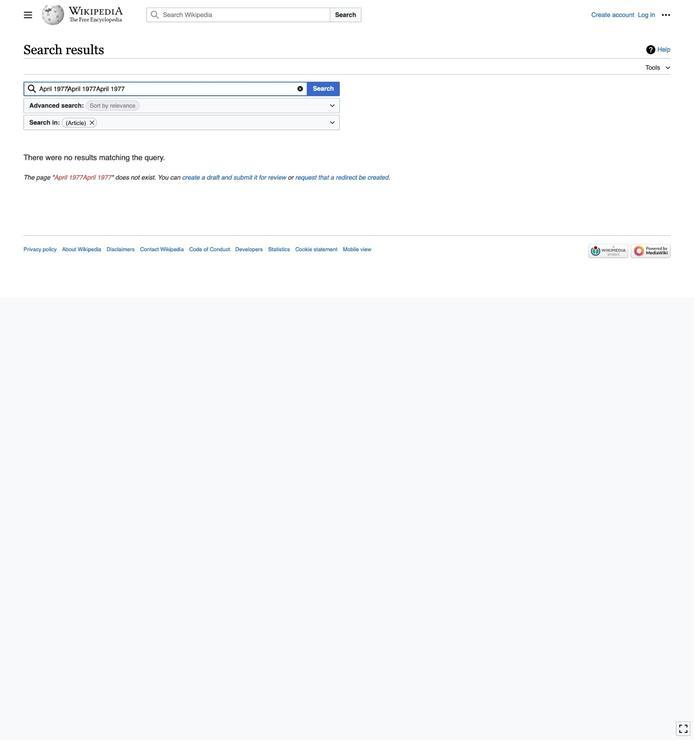 Task type: vqa. For each thing, say whether or not it's contained in the screenshot.
the template:potd
no



Task type: describe. For each thing, give the bounding box(es) containing it.
menu image
[[23, 10, 33, 19]]

personal tools navigation
[[591, 8, 673, 22]]

Search Wikipedia search field
[[146, 8, 330, 22]]

powered by mediawiki image
[[631, 244, 671, 258]]

remove image
[[89, 118, 95, 127]]



Task type: locate. For each thing, give the bounding box(es) containing it.
None search field
[[136, 8, 591, 22], [23, 82, 308, 96], [23, 82, 308, 96]]

fullscreen image
[[679, 724, 688, 733]]

wikimedia foundation image
[[588, 244, 628, 258]]

log in and more options image
[[662, 10, 671, 19]]

main content
[[20, 41, 674, 192]]

wikipedia image
[[69, 7, 123, 15]]

the free encyclopedia image
[[69, 17, 122, 23]]

footer
[[23, 235, 671, 261]]

none search field search wikipedia
[[136, 8, 591, 22]]



